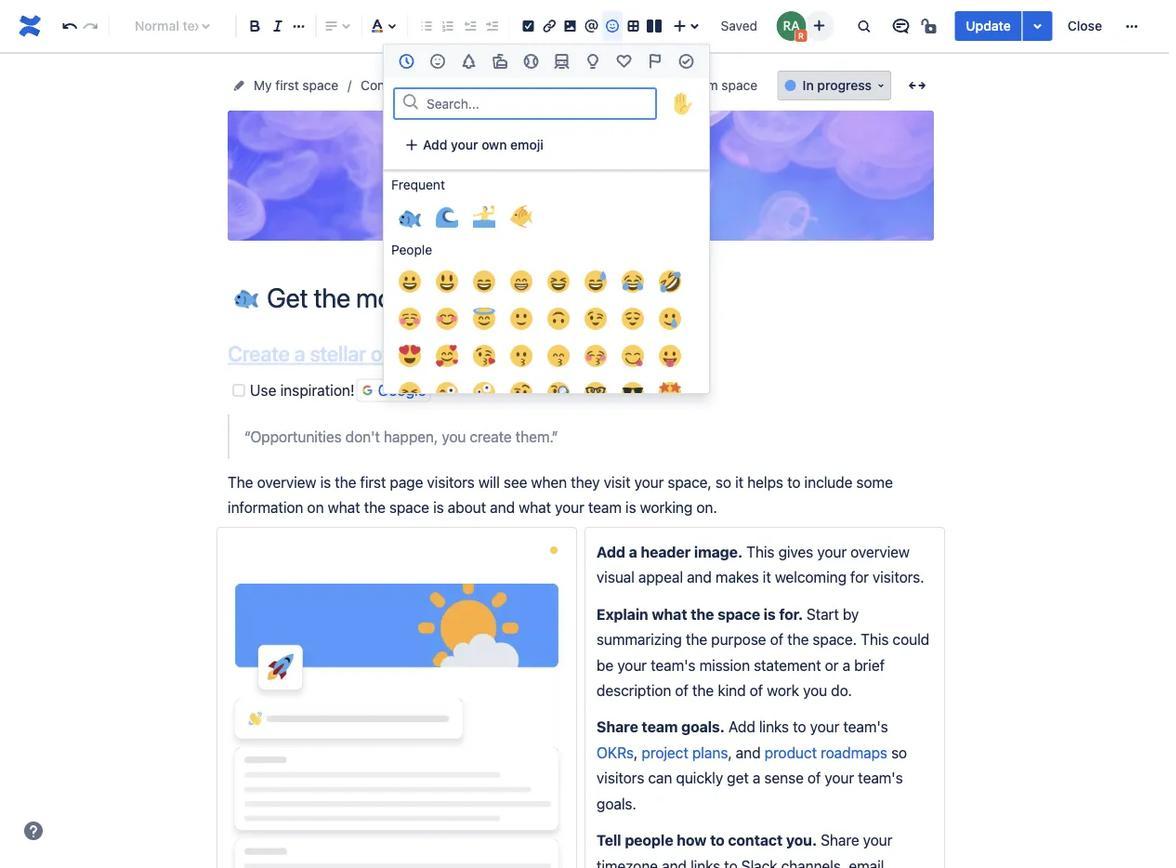 Task type: vqa. For each thing, say whether or not it's contained in the screenshot.
the bottom :fish: image
yes



Task type: describe. For each thing, give the bounding box(es) containing it.
inspiration!
[[280, 382, 355, 399]]

:ocean: image
[[436, 205, 458, 228]]

will
[[479, 473, 500, 491]]

they
[[571, 473, 600, 491]]

Main content area, start typing to enter text. text field
[[217, 341, 945, 868]]

update button
[[955, 11, 1022, 41]]

some
[[857, 473, 893, 491]]

makes
[[716, 568, 759, 586]]

mission
[[700, 656, 750, 674]]

it inside this gives your overview visual appeal and makes it welcoming for visitors.
[[763, 568, 771, 586]]

get the most out of your team space link
[[538, 74, 758, 97]]

productivity image
[[675, 50, 697, 73]]

:kissing: image
[[510, 345, 533, 367]]

update
[[966, 18, 1011, 33]]

emoji image
[[601, 15, 624, 37]]

contact
[[728, 831, 783, 849]]

1 my first space link from the left
[[254, 74, 338, 97]]

your inside 'button'
[[451, 137, 478, 152]]

emoji picker dialog
[[383, 44, 710, 868]]

:blush: image
[[436, 308, 458, 330]]

and inside the overview is the first page visitors will see when they visit your space, so it helps to include some information on what the space is about and what your team is working on.
[[490, 499, 515, 517]]

:man_playing_water_polo: image
[[473, 205, 495, 228]]

space down food & drink icon at the top left of page
[[480, 78, 516, 93]]

:zany_face: image
[[473, 382, 495, 404]]

visitors inside the overview is the first page visitors will see when they visit your space, so it helps to include some information on what the space is about and what your team is working on.
[[427, 473, 475, 491]]

2 my first space link from the left
[[431, 74, 516, 97]]

add for add a header image.
[[597, 543, 626, 561]]

the overview is the first page visitors will see when they visit your space, so it helps to include some information on what the space is about and what your team is working on.
[[228, 473, 897, 517]]

italic ⌘i image
[[267, 15, 289, 37]]

be
[[597, 656, 614, 674]]

close button
[[1057, 11, 1114, 41]]

people
[[391, 242, 432, 257]]

:relieved: image
[[622, 308, 644, 330]]

visual
[[597, 568, 635, 586]]

page
[[390, 473, 423, 491]]

stellar
[[310, 341, 366, 366]]

space down saved
[[722, 78, 758, 93]]

image.
[[694, 543, 743, 561]]

get the most out of your team space
[[538, 78, 758, 93]]

your down 'productivity' image
[[658, 78, 685, 93]]

overview for this gives your overview visual appeal and makes it welcoming for visitors.
[[851, 543, 910, 561]]

start
[[807, 605, 839, 623]]

when
[[531, 473, 567, 491]]

:tropical_fish: image
[[510, 205, 533, 228]]

to inside share your timezone and links to slack channels, emai
[[724, 857, 738, 868]]

action item image
[[517, 15, 540, 37]]

:innocent: image
[[473, 308, 495, 330]]

don't
[[345, 427, 380, 445]]

roadmaps
[[821, 744, 888, 761]]

use
[[250, 382, 276, 399]]

project
[[642, 744, 689, 761]]

is up on
[[320, 473, 331, 491]]

:stuck_out_tongue_closed_eyes: image
[[399, 382, 421, 404]]

welcoming
[[775, 568, 847, 586]]

links for and
[[691, 857, 721, 868]]

:star_struck: image
[[659, 382, 681, 404]]

2 my from the left
[[431, 78, 449, 93]]

add your own emoji
[[423, 137, 544, 152]]

product roadmaps link
[[765, 744, 888, 761]]

of up statement
[[770, 631, 784, 648]]

google button
[[357, 379, 431, 402]]

the down explain what the space is for.
[[686, 631, 707, 648]]

Emoji name field
[[421, 90, 655, 116]]

appeal
[[639, 568, 683, 586]]

objects image
[[582, 50, 604, 73]]

space up purpose
[[718, 605, 760, 623]]

sense
[[764, 769, 804, 787]]

statement
[[754, 656, 821, 674]]

for.
[[779, 605, 803, 623]]

see
[[504, 473, 527, 491]]

emojis actions and list panel tab panel
[[384, 78, 709, 868]]

numbered list ⌘⇧7 image
[[437, 15, 459, 37]]

visitors.
[[873, 568, 924, 586]]

explain
[[597, 605, 648, 623]]

2 horizontal spatial team
[[688, 78, 718, 93]]

for
[[851, 568, 869, 586]]

out
[[619, 78, 639, 93]]

your inside 'start by summarizing the purpose of the space. this could be your team's mission statement or a brief description of the kind of work you do.'
[[617, 656, 647, 674]]

this inside 'start by summarizing the purpose of the space. this could be your team's mission statement or a brief description of the kind of work you do.'
[[861, 631, 889, 648]]

mention image
[[580, 15, 603, 37]]

nature image
[[458, 50, 480, 73]]

indent tab image
[[480, 15, 503, 37]]

first for second the my first space link from the left
[[453, 78, 476, 93]]

gives
[[779, 543, 814, 561]]

this gives your overview visual appeal and makes it welcoming for visitors.
[[597, 543, 924, 586]]

2 horizontal spatial what
[[652, 605, 687, 623]]

find and replace image
[[853, 15, 875, 37]]

link image
[[538, 15, 561, 37]]

:smiley: image
[[436, 270, 458, 293]]

no restrictions image
[[920, 15, 942, 37]]

goals. inside share team goals. add links to your team's okrs , project plans , and product roadmaps
[[682, 718, 725, 736]]

more formatting image
[[288, 15, 310, 37]]

:rofl: image
[[659, 270, 681, 293]]

get
[[727, 769, 749, 787]]

:laughing: image
[[547, 270, 570, 293]]

:face_with_monocle: image
[[547, 382, 570, 404]]

add a header image.
[[597, 543, 743, 561]]

choose an emoji category tab list
[[384, 45, 709, 78]]

space down more formatting icon
[[302, 78, 338, 93]]

plans
[[692, 744, 728, 761]]

make page full-width image
[[906, 74, 929, 97]]

to right how
[[710, 831, 725, 849]]

goals. inside so visitors can quickly get a sense of your team's goals.
[[597, 795, 637, 812]]

product
[[765, 744, 817, 761]]

:yum: image
[[622, 345, 644, 367]]

overview inside the overview is the first page visitors will see when they visit your space, so it helps to include some information on what the space is about and what your team is working on.
[[257, 473, 316, 491]]

1 horizontal spatial what
[[519, 499, 551, 517]]

0 vertical spatial :fish: image
[[399, 205, 421, 228]]

layouts image
[[643, 15, 666, 37]]

create
[[470, 427, 512, 445]]

get
[[538, 78, 560, 93]]

it inside the overview is the first page visitors will see when they visit your space, so it helps to include some information on what the space is about and what your team is working on.
[[735, 473, 744, 491]]

close
[[1068, 18, 1102, 33]]

timezone
[[597, 857, 658, 868]]

move this page image
[[231, 78, 246, 93]]

:smiling_face_with_3_hearts: image
[[436, 345, 458, 367]]

working
[[640, 499, 693, 517]]

so inside so visitors can quickly get a sense of your team's goals.
[[891, 744, 907, 761]]

1 , from the left
[[634, 744, 638, 761]]

could
[[893, 631, 930, 648]]

bullet list ⌘⇧8 image
[[415, 15, 438, 37]]

share your timezone and links to slack channels, emai
[[597, 831, 934, 868]]

"opportunities don't happen, you create them."
[[244, 427, 558, 445]]

channels,
[[781, 857, 845, 868]]

tell people how to contact you.
[[597, 831, 817, 849]]

share for your
[[821, 831, 859, 849]]

space,
[[668, 473, 712, 491]]

your up working
[[634, 473, 664, 491]]

share for team
[[597, 718, 638, 736]]

:grinning: image
[[399, 270, 421, 293]]

"opportunities
[[244, 427, 342, 445]]



Task type: locate. For each thing, give the bounding box(es) containing it.
:heart_eyes: image
[[399, 345, 421, 367]]

my first space down nature image
[[431, 78, 516, 93]]

and inside share team goals. add links to your team's okrs , project plans , and product roadmaps
[[736, 744, 761, 761]]

bold ⌘b image
[[244, 15, 266, 37]]

2 vertical spatial team
[[642, 718, 678, 736]]

my right the move this page image
[[254, 78, 272, 93]]

:nerd: image
[[585, 382, 607, 404]]

0 horizontal spatial add
[[423, 137, 448, 152]]

and
[[490, 499, 515, 517], [687, 568, 712, 586], [736, 744, 761, 761], [662, 857, 687, 868]]

helps
[[748, 473, 784, 491]]

space down page on the bottom of page
[[389, 499, 429, 517]]

0 vertical spatial this
[[747, 543, 775, 561]]

quickly
[[676, 769, 723, 787]]

symbols image
[[613, 50, 635, 73]]

1 my first space from the left
[[254, 78, 338, 93]]

0 horizontal spatial visitors
[[427, 473, 475, 491]]

okrs
[[597, 744, 634, 761]]

is down visit
[[626, 499, 636, 517]]

it left helps
[[735, 473, 744, 491]]

what right on
[[328, 499, 360, 517]]

0 vertical spatial it
[[735, 473, 744, 491]]

is left about
[[433, 499, 444, 517]]

1 vertical spatial goals.
[[597, 795, 637, 812]]

:slight_smile: image
[[510, 308, 533, 330]]

:joy: image
[[622, 270, 644, 293]]

of right 'out' at the top
[[643, 78, 655, 93]]

my first space link down nature image
[[431, 74, 516, 97]]

2 my first space from the left
[[431, 78, 516, 93]]

to left slack
[[724, 857, 738, 868]]

1 vertical spatial add
[[597, 543, 626, 561]]

0 horizontal spatial my first space
[[254, 78, 338, 93]]

it right makes
[[763, 568, 771, 586]]

include
[[805, 473, 853, 491]]

1 horizontal spatial ,
[[728, 744, 732, 761]]

to up the product
[[793, 718, 806, 736]]

team inside share team goals. add links to your team's okrs , project plans , and product roadmaps
[[642, 718, 678, 736]]

okrs link
[[597, 744, 634, 761]]

outdent ⇧tab image
[[459, 15, 481, 37]]

first right the move this page image
[[275, 78, 299, 93]]

explain what the space is for.
[[597, 605, 807, 623]]

1 horizontal spatial you
[[803, 682, 827, 699]]

links for add
[[759, 718, 789, 736]]

and inside this gives your overview visual appeal and makes it welcoming for visitors.
[[687, 568, 712, 586]]

add for add your own emoji
[[423, 137, 448, 152]]

1 vertical spatial :fish: image
[[234, 284, 258, 309]]

1 horizontal spatial my
[[431, 78, 449, 93]]

frequent image
[[396, 50, 418, 73]]

of right description at the right bottom
[[675, 682, 689, 699]]

what down when on the left
[[519, 499, 551, 517]]

add up visual
[[597, 543, 626, 561]]

create a stellar overview
[[228, 341, 454, 366]]

can
[[648, 769, 672, 787]]

1 vertical spatial overview
[[257, 473, 316, 491]]

team's inside so visitors can quickly get a sense of your team's goals.
[[858, 769, 903, 787]]

goals.
[[682, 718, 725, 736], [597, 795, 637, 812]]

0 horizontal spatial my first space link
[[254, 74, 338, 97]]

1 horizontal spatial add
[[597, 543, 626, 561]]

share team goals. add links to your team's okrs , project plans , and product roadmaps
[[597, 718, 892, 761]]

project plans link
[[642, 744, 728, 761]]

you inside 'start by summarizing the purpose of the space. this could be your team's mission statement or a brief description of the kind of work you do.'
[[803, 682, 827, 699]]

create
[[228, 341, 290, 366]]

space inside the overview is the first page visitors will see when they visit your space, so it helps to include some information on what the space is about and what your team is working on.
[[389, 499, 429, 517]]

0 horizontal spatial you
[[442, 427, 466, 445]]

team's
[[651, 656, 696, 674], [843, 718, 888, 736], [858, 769, 903, 787]]

of right kind at the right bottom of page
[[750, 682, 763, 699]]

0 vertical spatial goals.
[[682, 718, 725, 736]]

your up description at the right bottom
[[617, 656, 647, 674]]

your up "welcoming"
[[817, 543, 847, 561]]

start by summarizing the purpose of the space. this could be your team's mission statement or a brief description of the kind of work you do.
[[597, 605, 933, 699]]

0 horizontal spatial my
[[254, 78, 272, 93]]

1 horizontal spatial first
[[360, 473, 386, 491]]

is left for. in the bottom of the page
[[764, 605, 776, 623]]

your left own at the left top of the page
[[451, 137, 478, 152]]

the down don't
[[335, 473, 356, 491]]

my first space for 2nd the my first space link from right
[[254, 78, 338, 93]]

team's up roadmaps
[[843, 718, 888, 736]]

undo ⌘z image
[[59, 15, 81, 37]]

, left project
[[634, 744, 638, 761]]

frequent
[[391, 177, 445, 192]]

team down visit
[[588, 499, 622, 517]]

team's down roadmaps
[[858, 769, 903, 787]]

2 , from the left
[[728, 744, 732, 761]]

share up 'channels,'
[[821, 831, 859, 849]]

1 horizontal spatial my first space link
[[431, 74, 516, 97]]

people
[[625, 831, 673, 849]]

overview inside this gives your overview visual appeal and makes it welcoming for visitors.
[[851, 543, 910, 561]]

the down for. in the bottom of the page
[[787, 631, 809, 648]]

1 vertical spatial share
[[821, 831, 859, 849]]

0 horizontal spatial it
[[735, 473, 744, 491]]

flags image
[[644, 50, 666, 73]]

and down how
[[662, 857, 687, 868]]

2 vertical spatial team's
[[858, 769, 903, 787]]

is
[[320, 473, 331, 491], [433, 499, 444, 517], [626, 499, 636, 517], [764, 605, 776, 623]]

work
[[767, 682, 799, 699]]

help image
[[22, 820, 45, 842]]

:smiling_face_with_tear: image
[[659, 308, 681, 330]]

or
[[825, 656, 839, 674]]

links inside share your timezone and links to slack channels, emai
[[691, 857, 721, 868]]

on
[[307, 499, 324, 517]]

purpose
[[711, 631, 766, 648]]

0 horizontal spatial overview
[[257, 473, 316, 491]]

:raised_hand: image
[[666, 87, 700, 120], [672, 92, 694, 115]]

happen,
[[384, 427, 438, 445]]

space.
[[813, 631, 857, 648]]

add
[[423, 137, 448, 152], [597, 543, 626, 561], [729, 718, 755, 736]]

:stuck_out_tongue_winking_eye: image
[[436, 382, 458, 404]]

the
[[563, 78, 582, 93], [335, 473, 356, 491], [364, 499, 386, 517], [691, 605, 714, 623], [686, 631, 707, 648], [787, 631, 809, 648], [693, 682, 714, 699]]

:kissing_closed_eyes: image
[[585, 345, 607, 367]]

0 vertical spatial visitors
[[427, 473, 475, 491]]

0 horizontal spatial first
[[275, 78, 299, 93]]

overview up visitors.
[[851, 543, 910, 561]]

so right roadmaps
[[891, 744, 907, 761]]

more image
[[1121, 15, 1143, 37]]

team up project
[[642, 718, 678, 736]]

share inside share your timezone and links to slack channels, emai
[[821, 831, 859, 849]]

0 horizontal spatial team
[[588, 499, 622, 517]]

add inside 'button'
[[423, 137, 448, 152]]

so
[[716, 473, 732, 491], [891, 744, 907, 761]]

first inside the overview is the first page visitors will see when they visit your space, so it helps to include some information on what the space is about and what your team is working on.
[[360, 473, 386, 491]]

table image
[[622, 15, 645, 37]]

saved
[[721, 18, 758, 33]]

1 vertical spatial visitors
[[597, 769, 644, 787]]

space
[[302, 78, 338, 93], [480, 78, 516, 93], [722, 78, 758, 93], [389, 499, 429, 517], [718, 605, 760, 623]]

0 horizontal spatial what
[[328, 499, 360, 517]]

of inside so visitors can quickly get a sense of your team's goals.
[[808, 769, 821, 787]]

,
[[634, 744, 638, 761], [728, 744, 732, 761]]

summarizing
[[597, 631, 682, 648]]

1 vertical spatial it
[[763, 568, 771, 586]]

you
[[442, 427, 466, 445], [803, 682, 827, 699]]

1 horizontal spatial my first space
[[431, 78, 516, 93]]

tell
[[597, 831, 621, 849]]

0 vertical spatial add
[[423, 137, 448, 152]]

your down product roadmaps link
[[825, 769, 854, 787]]

you left do.
[[803, 682, 827, 699]]

add down kind at the right bottom of page
[[729, 718, 755, 736]]

food & drink image
[[489, 50, 511, 73]]

1 my from the left
[[254, 78, 272, 93]]

your inside share your timezone and links to slack channels, emai
[[863, 831, 893, 849]]

:kissing_smiling_eyes: image
[[547, 345, 570, 367]]

1 horizontal spatial it
[[763, 568, 771, 586]]

first down nature image
[[453, 78, 476, 93]]

invite to edit image
[[808, 14, 830, 37]]

links down tell people how to contact you.
[[691, 857, 721, 868]]

information
[[228, 499, 303, 517]]

0 vertical spatial team's
[[651, 656, 696, 674]]

to inside the overview is the first page visitors will see when they visit your space, so it helps to include some information on what the space is about and what your team is working on.
[[787, 473, 801, 491]]

activity image
[[520, 50, 542, 73]]

overview down :relaxed: image
[[371, 341, 454, 366]]

0 horizontal spatial links
[[691, 857, 721, 868]]

how
[[677, 831, 707, 849]]

the
[[228, 473, 253, 491]]

by
[[843, 605, 859, 623]]

share inside share team goals. add links to your team's okrs , project plans , and product roadmaps
[[597, 718, 638, 736]]

0 vertical spatial you
[[442, 427, 466, 445]]

so visitors can quickly get a sense of your team's goals.
[[597, 744, 911, 812]]

this up makes
[[747, 543, 775, 561]]

overview up information
[[257, 473, 316, 491]]

kind
[[718, 682, 746, 699]]

1 horizontal spatial team
[[642, 718, 678, 736]]

1 vertical spatial so
[[891, 744, 907, 761]]

:fish: image up create
[[234, 284, 258, 309]]

Give this page a title text field
[[267, 283, 934, 313]]

overview for create a stellar overview
[[371, 341, 454, 366]]

travel & places image
[[551, 50, 573, 73]]

your inside share team goals. add links to your team's okrs , project plans , and product roadmaps
[[810, 718, 840, 736]]

own
[[482, 137, 507, 152]]

:smile: image
[[473, 270, 495, 293]]

0 vertical spatial so
[[716, 473, 732, 491]]

1 horizontal spatial share
[[821, 831, 859, 849]]

:wink: image
[[585, 308, 607, 330]]

add up frequent
[[423, 137, 448, 152]]

:relaxed: image
[[399, 308, 421, 330]]

0 vertical spatial team
[[688, 78, 718, 93]]

2 vertical spatial add
[[729, 718, 755, 736]]

about
[[448, 499, 486, 517]]

ruby anderson image
[[776, 11, 806, 41]]

0 horizontal spatial :fish: image
[[234, 284, 258, 309]]

links up the product
[[759, 718, 789, 736]]

team's down summarizing
[[651, 656, 696, 674]]

0 horizontal spatial share
[[597, 718, 638, 736]]

most
[[586, 78, 616, 93]]

this inside this gives your overview visual appeal and makes it welcoming for visitors.
[[747, 543, 775, 561]]

:fish: image
[[399, 205, 421, 228], [234, 284, 258, 309]]

, up get
[[728, 744, 732, 761]]

first left page on the bottom of page
[[360, 473, 386, 491]]

content link
[[361, 74, 409, 97]]

the up purpose
[[691, 605, 714, 623]]

add image, video, or file image
[[559, 15, 582, 37]]

2 horizontal spatial add
[[729, 718, 755, 736]]

my first space right the move this page image
[[254, 78, 338, 93]]

1 vertical spatial you
[[803, 682, 827, 699]]

2 horizontal spatial overview
[[851, 543, 910, 561]]

links inside share team goals. add links to your team's okrs , project plans , and product roadmaps
[[759, 718, 789, 736]]

so inside the overview is the first page visitors will see when they visit your space, so it helps to include some information on what the space is about and what your team is working on.
[[716, 473, 732, 491]]

description
[[597, 682, 671, 699]]

:stuck_out_tongue: image
[[659, 345, 681, 367]]

visitors up about
[[427, 473, 475, 491]]

share up the okrs in the bottom of the page
[[597, 718, 638, 736]]

a right or on the right of the page
[[843, 656, 851, 674]]

your inside so visitors can quickly get a sense of your team's goals.
[[825, 769, 854, 787]]

google
[[378, 382, 426, 399]]

2 vertical spatial overview
[[851, 543, 910, 561]]

slack
[[742, 857, 778, 868]]

visitors down the okrs in the bottom of the page
[[597, 769, 644, 787]]

what
[[328, 499, 360, 517], [519, 499, 551, 517], [652, 605, 687, 623]]

visitors inside so visitors can quickly get a sense of your team's goals.
[[597, 769, 644, 787]]

a inside 'start by summarizing the purpose of the space. this could be your team's mission statement or a brief description of the kind of work you do.'
[[843, 656, 851, 674]]

team's inside share team goals. add links to your team's okrs , project plans , and product roadmaps
[[843, 718, 888, 736]]

:kissing_heart: image
[[473, 345, 495, 367]]

add your own emoji button
[[393, 130, 555, 160]]

:grin: image
[[510, 270, 533, 293]]

to
[[787, 473, 801, 491], [793, 718, 806, 736], [710, 831, 725, 849], [724, 857, 738, 868]]

0 horizontal spatial this
[[747, 543, 775, 561]]

to inside share team goals. add links to your team's okrs , project plans , and product roadmaps
[[793, 718, 806, 736]]

a up use inspiration!
[[294, 341, 305, 366]]

people image
[[427, 50, 449, 73]]

a up visual
[[629, 543, 637, 561]]

my first space link
[[254, 74, 338, 97], [431, 74, 516, 97]]

and inside share your timezone and links to slack channels, emai
[[662, 857, 687, 868]]

1 horizontal spatial this
[[861, 631, 889, 648]]

my down people "image"
[[431, 78, 449, 93]]

0 vertical spatial links
[[759, 718, 789, 736]]

my first space link right the move this page image
[[254, 74, 338, 97]]

emoji
[[510, 137, 544, 152]]

1 horizontal spatial visitors
[[597, 769, 644, 787]]

:face_with_raised_eyebrow: image
[[510, 382, 533, 404]]

and down see
[[490, 499, 515, 517]]

links
[[759, 718, 789, 736], [691, 857, 721, 868]]

0 horizontal spatial so
[[716, 473, 732, 491]]

this up "brief"
[[861, 631, 889, 648]]

it
[[735, 473, 744, 491], [763, 568, 771, 586]]

1 horizontal spatial overview
[[371, 341, 454, 366]]

a inside so visitors can quickly get a sense of your team's goals.
[[753, 769, 761, 787]]

redo ⌘⇧z image
[[80, 15, 102, 37]]

0 vertical spatial overview
[[371, 341, 454, 366]]

1 vertical spatial team
[[588, 499, 622, 517]]

of down product roadmaps link
[[808, 769, 821, 787]]

comment icon image
[[890, 15, 912, 37]]

so up on.
[[716, 473, 732, 491]]

1 horizontal spatial links
[[759, 718, 789, 736]]

them."
[[516, 427, 558, 445]]

what down appeal
[[652, 605, 687, 623]]

:fish: image down frequent
[[399, 205, 421, 228]]

1 vertical spatial this
[[861, 631, 889, 648]]

your
[[658, 78, 685, 93], [451, 137, 478, 152], [634, 473, 664, 491], [555, 499, 584, 517], [817, 543, 847, 561], [617, 656, 647, 674], [810, 718, 840, 736], [825, 769, 854, 787], [863, 831, 893, 849]]

to right helps
[[787, 473, 801, 491]]

goals. up plans
[[682, 718, 725, 736]]

1 horizontal spatial :fish: image
[[399, 205, 421, 228]]

use inspiration!
[[250, 382, 355, 399]]

header
[[641, 543, 691, 561]]

my first space for second the my first space link from the left
[[431, 78, 516, 93]]

0 vertical spatial share
[[597, 718, 638, 736]]

and up get
[[736, 744, 761, 761]]

team inside the overview is the first page visitors will see when they visit your space, so it helps to include some information on what the space is about and what your team is working on.
[[588, 499, 622, 517]]

a right get
[[753, 769, 761, 787]]

team
[[688, 78, 718, 93], [588, 499, 622, 517], [642, 718, 678, 736]]

goals. up tell
[[597, 795, 637, 812]]

confluence image
[[15, 11, 45, 41]]

confluence image
[[15, 11, 45, 41]]

brief
[[854, 656, 885, 674]]

:fish: image
[[234, 284, 258, 309]]

0 horizontal spatial ,
[[634, 744, 638, 761]]

and down image.
[[687, 568, 712, 586]]

add inside share team goals. add links to your team's okrs , project plans , and product roadmaps
[[729, 718, 755, 736]]

first for 2nd the my first space link from right
[[275, 78, 299, 93]]

do.
[[831, 682, 852, 699]]

your down they
[[555, 499, 584, 517]]

:upside_down: image
[[547, 308, 570, 330]]

team down 'productivity' image
[[688, 78, 718, 93]]

:sweat_smile: image
[[585, 270, 607, 293]]

the right on
[[364, 499, 386, 517]]

1 vertical spatial links
[[691, 857, 721, 868]]

1 horizontal spatial goals.
[[682, 718, 725, 736]]

1 vertical spatial team's
[[843, 718, 888, 736]]

your right you.
[[863, 831, 893, 849]]

you.
[[786, 831, 817, 849]]

the right get
[[563, 78, 582, 93]]

content
[[361, 78, 409, 93]]

:sunglasses: image
[[622, 382, 644, 404]]

your up product roadmaps link
[[810, 718, 840, 736]]

0 horizontal spatial goals.
[[597, 795, 637, 812]]

your inside this gives your overview visual appeal and makes it welcoming for visitors.
[[817, 543, 847, 561]]

share
[[597, 718, 638, 736], [821, 831, 859, 849]]

you left create on the left of the page
[[442, 427, 466, 445]]

2 horizontal spatial first
[[453, 78, 476, 93]]

the left kind at the right bottom of page
[[693, 682, 714, 699]]

visit
[[604, 473, 631, 491]]

1 horizontal spatial so
[[891, 744, 907, 761]]

team's inside 'start by summarizing the purpose of the space. this could be your team's mission statement or a brief description of the kind of work you do.'
[[651, 656, 696, 674]]

adjust update settings image
[[1027, 15, 1049, 37]]



